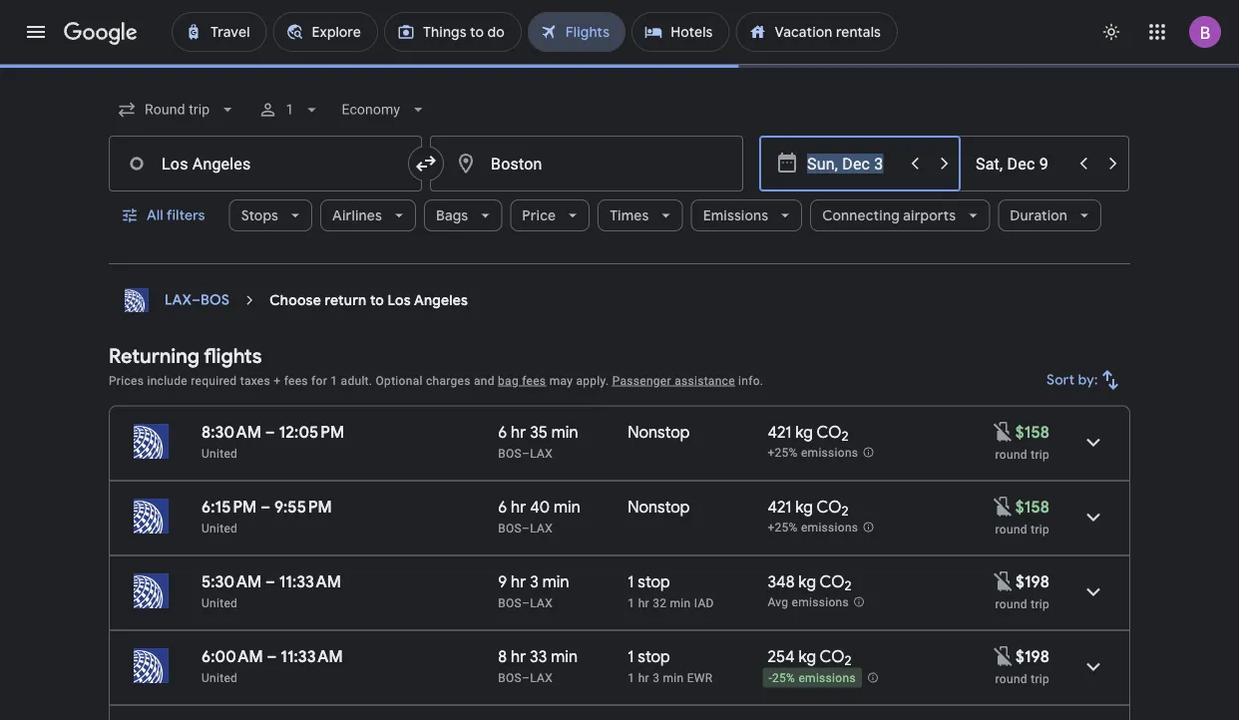 Task type: locate. For each thing, give the bounding box(es) containing it.
hr inside 1 stop 1 hr 3 min ewr
[[639, 671, 650, 685]]

hr for 6 hr 35 min
[[511, 422, 526, 443]]

– down 40
[[522, 522, 530, 536]]

1 vertical spatial this price for this flight doesn't include overhead bin access. if you need a carry-on bag, use the bags filter to update prices. image
[[992, 495, 1016, 519]]

prices
[[109, 374, 144, 388]]

1 vertical spatial stop
[[638, 647, 671, 667]]

min right 33
[[551, 647, 578, 667]]

min for 6 hr 35 min
[[552, 422, 579, 443]]

united inside 5:30 am – 11:33 am united
[[202, 597, 238, 610]]

– inside 8:30 am – 12:05 pm united
[[265, 422, 275, 443]]

1 421 kg co 2 from the top
[[768, 422, 849, 445]]

2 united from the top
[[202, 522, 238, 536]]

1 this price for this flight doesn't include overhead bin access. if you need a carry-on bag, use the bags filter to update prices. image from the top
[[992, 420, 1016, 444]]

duration button
[[999, 192, 1102, 240]]

2 this price for this flight doesn't include overhead bin access. if you need a carry-on bag, use the bags filter to update prices. image from the top
[[992, 495, 1016, 519]]

0 vertical spatial $198
[[1016, 572, 1050, 593]]

2 +25% from the top
[[768, 521, 798, 535]]

1 vertical spatial 11:33 am
[[281, 647, 343, 667]]

connecting airports
[[823, 207, 957, 225]]

total duration 8 hr 33 min. element
[[498, 647, 628, 670]]

united inside 6:00 am – 11:33 am united
[[202, 671, 238, 685]]

lax down total duration 9 hr 3 min. element
[[530, 597, 553, 610]]

choose
[[270, 292, 321, 309]]

all filters button
[[109, 192, 221, 240]]

9
[[498, 572, 507, 593]]

bos down total duration 6 hr 35 min. element on the bottom of page
[[498, 447, 522, 461]]

–
[[192, 292, 201, 309], [265, 422, 275, 443], [522, 447, 530, 461], [261, 497, 271, 518], [522, 522, 530, 536], [265, 572, 275, 593], [522, 597, 530, 610], [267, 647, 277, 667], [522, 671, 530, 685]]

0 vertical spatial stop
[[638, 572, 671, 593]]

None search field
[[109, 86, 1131, 265]]

stop inside 1 stop 1 hr 32 min iad
[[638, 572, 671, 593]]

lax inside 8 hr 33 min bos – lax
[[530, 671, 553, 685]]

kg inside 348 kg co 2
[[799, 572, 817, 593]]

None text field
[[109, 136, 422, 192]]

2 6 from the top
[[498, 497, 507, 518]]

round down 158 us dollars text field
[[996, 448, 1028, 462]]

0 vertical spatial this price for this flight doesn't include overhead bin access. if you need a carry-on bag, use the bags filter to update prices. image
[[992, 420, 1016, 444]]

1 nonstop flight. element from the top
[[628, 422, 690, 446]]

2 $158 from the top
[[1016, 497, 1050, 518]]

1 1 stop flight. element from the top
[[628, 572, 671, 596]]

0 vertical spatial nonstop flight. element
[[628, 422, 690, 446]]

4 round trip from the top
[[996, 672, 1050, 686]]

required
[[191, 374, 237, 388]]

1 inside 1 popup button
[[286, 101, 294, 118]]

hr right the 8
[[511, 647, 526, 667]]

1 stop from the top
[[638, 572, 671, 593]]

1 vertical spatial nonstop
[[628, 497, 690, 518]]

charges
[[426, 374, 471, 388]]

11:33 am for 5:30 am
[[279, 572, 341, 593]]

+
[[274, 374, 281, 388]]

lax down 33
[[530, 671, 553, 685]]

0 vertical spatial 11:33 am
[[279, 572, 341, 593]]

min inside 1 stop 1 hr 32 min iad
[[670, 597, 691, 610]]

1 $198 from the top
[[1016, 572, 1050, 593]]

2 inside 254 kg co 2
[[845, 653, 852, 670]]

hr inside 8 hr 33 min bos – lax
[[511, 647, 526, 667]]

1 round trip from the top
[[996, 448, 1050, 462]]

emissions
[[802, 446, 859, 460], [802, 521, 859, 535], [792, 596, 850, 610], [799, 672, 856, 686]]

0 vertical spatial +25% emissions
[[768, 446, 859, 460]]

hr right 9
[[511, 572, 526, 593]]

1 united from the top
[[202, 447, 238, 461]]

round trip down 158 us dollars text field
[[996, 448, 1050, 462]]

nonstop
[[628, 422, 690, 443], [628, 497, 690, 518]]

3 round from the top
[[996, 598, 1028, 611]]

kg for 9 hr 3 min
[[799, 572, 817, 593]]

2 +25% emissions from the top
[[768, 521, 859, 535]]

Arrival time: 11:33 AM. text field
[[279, 572, 341, 593]]

– down 33
[[522, 671, 530, 685]]

2 inside 348 kg co 2
[[845, 578, 852, 595]]

4 united from the top
[[202, 671, 238, 685]]

Departure time: 6:00 AM. text field
[[202, 647, 263, 667]]

round trip down $198 text box
[[996, 672, 1050, 686]]

1 horizontal spatial 3
[[653, 671, 660, 685]]

1 vertical spatial +25%
[[768, 521, 798, 535]]

0 vertical spatial 421 kg co 2
[[768, 422, 849, 445]]

1 $158 from the top
[[1016, 422, 1050, 443]]

6 inside 6 hr 40 min bos – lax
[[498, 497, 507, 518]]

apply.
[[576, 374, 609, 388]]

3 left ewr
[[653, 671, 660, 685]]

avg emissions
[[768, 596, 850, 610]]

0 vertical spatial +25%
[[768, 446, 798, 460]]

1
[[286, 101, 294, 118], [331, 374, 338, 388], [628, 572, 634, 593], [628, 597, 635, 610], [628, 647, 634, 667], [628, 671, 635, 685]]

3 trip from the top
[[1031, 598, 1050, 611]]

1 vertical spatial +25% emissions
[[768, 521, 859, 535]]

2 trip from the top
[[1031, 523, 1050, 537]]

min inside 1 stop 1 hr 3 min ewr
[[663, 671, 684, 685]]

1 vertical spatial 6
[[498, 497, 507, 518]]

change appearance image
[[1088, 8, 1136, 56]]

– right departure time: 6:00 am. text box
[[267, 647, 277, 667]]

2 round from the top
[[996, 523, 1028, 537]]

united down departure time: 8:30 am. text field
[[202, 447, 238, 461]]

flight details. leaves boston logan international airport at 8:30 am on saturday, december 9 and arrives at los angeles international airport at 12:05 pm on saturday, december 9. image
[[1070, 419, 1118, 467]]

nonstop down passenger assistance 'button'
[[628, 422, 690, 443]]

2 vertical spatial this price for this flight doesn't include overhead bin access. if you need a carry-on bag, use the bags filter to update prices. image
[[992, 645, 1016, 669]]

1 stop 1 hr 32 min iad
[[628, 572, 715, 610]]

this price for this flight doesn't include overhead bin access. if you need a carry-on bag, use the bags filter to update prices. image
[[992, 420, 1016, 444], [992, 495, 1016, 519], [992, 645, 1016, 669]]

min right 40
[[554, 497, 581, 518]]

filters
[[167, 207, 205, 225]]

trip down $158 text field
[[1031, 523, 1050, 537]]

sort
[[1048, 371, 1076, 389]]

connecting
[[823, 207, 900, 225]]

9 hr 3 min bos – lax
[[498, 572, 570, 610]]

min inside '6 hr 35 min bos – lax'
[[552, 422, 579, 443]]

trip down $198 text box
[[1031, 672, 1050, 686]]

1 trip from the top
[[1031, 448, 1050, 462]]

$198
[[1016, 572, 1050, 593], [1016, 647, 1050, 667]]

None text field
[[430, 136, 744, 192]]

1 stop flight. element
[[628, 572, 671, 596], [628, 647, 671, 670]]

hr left ewr
[[639, 671, 650, 685]]

0 vertical spatial nonstop
[[628, 422, 690, 443]]

lax – bos
[[165, 292, 230, 309]]

flight details. leaves boston logan international airport at 5:30 am on saturday, december 9 and arrives at los angeles international airport at 11:33 am on saturday, december 9. image
[[1070, 569, 1118, 616]]

8 hr 33 min bos – lax
[[498, 647, 578, 685]]

6:15 pm
[[202, 497, 257, 518]]

198 US dollars text field
[[1016, 572, 1050, 593]]

min right 35
[[552, 422, 579, 443]]

– down total duration 9 hr 3 min. element
[[522, 597, 530, 610]]

11:33 am for 6:00 am
[[281, 647, 343, 667]]

emissions for 6 hr 40 min
[[802, 521, 859, 535]]

min inside 8 hr 33 min bos – lax
[[551, 647, 578, 667]]

nonstop flight. element for 6 hr 35 min
[[628, 422, 690, 446]]

1 +25% from the top
[[768, 446, 798, 460]]

1 fees from the left
[[284, 374, 308, 388]]

emissions for 6 hr 35 min
[[802, 446, 859, 460]]

round trip down $158 text field
[[996, 523, 1050, 537]]

trip down 198 us dollars text field
[[1031, 598, 1050, 611]]

round trip down 198 us dollars text field
[[996, 598, 1050, 611]]

1 +25% emissions from the top
[[768, 446, 859, 460]]

passenger
[[613, 374, 672, 388]]

2
[[842, 428, 849, 445], [842, 503, 849, 520], [845, 578, 852, 595], [845, 653, 852, 670]]

hr inside 9 hr 3 min bos – lax
[[511, 572, 526, 593]]

flight details. leaves boston logan international airport at 6:15 pm on saturday, december 9 and arrives at los angeles international airport at 9:55 pm on saturday, december 9. image
[[1070, 494, 1118, 542]]

bos up 9
[[498, 522, 522, 536]]

stop for 9 hr 3 min
[[638, 572, 671, 593]]

min inside 6 hr 40 min bos – lax
[[554, 497, 581, 518]]

leaves boston logan international airport at 8:30 am on saturday, december 9 and arrives at los angeles international airport at 12:05 pm on saturday, december 9. element
[[202, 422, 345, 443]]

2 nonstop flight. element from the top
[[628, 497, 690, 521]]

this price for this flight doesn't include overhead bin access. if you need a carry-on bag, use the bags filter to update prices. image up this price for this flight doesn't include overhead bin access. if you need a carry-on bag, use the bags filter to update prices. icon
[[992, 495, 1016, 519]]

3 united from the top
[[202, 597, 238, 610]]

None field
[[109, 92, 246, 128], [334, 92, 436, 128], [109, 92, 246, 128], [334, 92, 436, 128]]

6 inside '6 hr 35 min bos – lax'
[[498, 422, 507, 443]]

6 left 35
[[498, 422, 507, 443]]

bos inside 6 hr 40 min bos – lax
[[498, 522, 522, 536]]

254
[[768, 647, 795, 667]]

0 horizontal spatial fees
[[284, 374, 308, 388]]

choose return to los angeles
[[270, 292, 468, 309]]

lax
[[165, 292, 192, 309], [530, 447, 553, 461], [530, 522, 553, 536], [530, 597, 553, 610], [530, 671, 553, 685]]

stop for 8 hr 33 min
[[638, 647, 671, 667]]

bag fees button
[[498, 374, 546, 388]]

421 for 6 hr 40 min
[[768, 497, 792, 518]]

co inside 254 kg co 2
[[820, 647, 845, 667]]

bos for 8 hr 33 min
[[498, 671, 522, 685]]

round trip for 8 hr 33 min
[[996, 672, 1050, 686]]

bos inside 9 hr 3 min bos – lax
[[498, 597, 522, 610]]

all filters
[[147, 207, 205, 225]]

nonstop up 1 stop 1 hr 32 min iad
[[628, 497, 690, 518]]

1 421 from the top
[[768, 422, 792, 443]]

$158
[[1016, 422, 1050, 443], [1016, 497, 1050, 518]]

kg
[[796, 422, 814, 443], [796, 497, 814, 518], [799, 572, 817, 593], [799, 647, 817, 667]]

hr inside 6 hr 40 min bos – lax
[[511, 497, 526, 518]]

421 kg co 2 for 6 hr 40 min
[[768, 497, 849, 520]]

nonstop for 6 hr 35 min
[[628, 422, 690, 443]]

$158 for 6 hr 35 min
[[1016, 422, 1050, 443]]

this price for this flight doesn't include overhead bin access. if you need a carry-on bag, use the bags filter to update prices. image up $158 text field
[[992, 420, 1016, 444]]

round
[[996, 448, 1028, 462], [996, 523, 1028, 537], [996, 598, 1028, 611], [996, 672, 1028, 686]]

2 1 stop flight. element from the top
[[628, 647, 671, 670]]

trip down 158 us dollars text field
[[1031, 448, 1050, 462]]

total duration 9 hr 3 min. element
[[498, 572, 628, 596]]

min right 9
[[543, 572, 570, 593]]

min
[[552, 422, 579, 443], [554, 497, 581, 518], [543, 572, 570, 593], [670, 597, 691, 610], [551, 647, 578, 667], [663, 671, 684, 685]]

9:55 pm
[[274, 497, 332, 518]]

co for 9 hr 3 min
[[820, 572, 845, 593]]

hr inside '6 hr 35 min bos – lax'
[[511, 422, 526, 443]]

lax inside 6 hr 40 min bos – lax
[[530, 522, 553, 536]]

nonstop flight. element up 1 stop 1 hr 32 min iad
[[628, 497, 690, 521]]

lax inside '6 hr 35 min bos – lax'
[[530, 447, 553, 461]]

1 vertical spatial nonstop flight. element
[[628, 497, 690, 521]]

min right '32'
[[670, 597, 691, 610]]

6
[[498, 422, 507, 443], [498, 497, 507, 518]]

– right departure time: 6:15 pm. text field
[[261, 497, 271, 518]]

1 stop flight. element for 8 hr 33 min
[[628, 647, 671, 670]]

$158 down sort
[[1016, 422, 1050, 443]]

min inside 9 hr 3 min bos – lax
[[543, 572, 570, 593]]

hr inside 1 stop 1 hr 32 min iad
[[639, 597, 650, 610]]

hr left 40
[[511, 497, 526, 518]]

hr for 9 hr 3 min
[[511, 572, 526, 593]]

1 stop flight. element down '32'
[[628, 647, 671, 670]]

lax up returning flights
[[165, 292, 192, 309]]

flights
[[204, 343, 262, 369]]

total duration 6 hr 40 min. element
[[498, 497, 628, 521]]

trip for 6 hr 40 min
[[1031, 523, 1050, 537]]

stop up layover (1 of 1) is a 1 hr 3 min layover at newark liberty international airport in newark. element
[[638, 647, 671, 667]]

3 this price for this flight doesn't include overhead bin access. if you need a carry-on bag, use the bags filter to update prices. image from the top
[[992, 645, 1016, 669]]

1 vertical spatial 421 kg co 2
[[768, 497, 849, 520]]

bos for 9 hr 3 min
[[498, 597, 522, 610]]

11:33 am inside 6:00 am – 11:33 am united
[[281, 647, 343, 667]]

3 right 9
[[530, 572, 539, 593]]

this price for this flight doesn't include overhead bin access. if you need a carry-on bag, use the bags filter to update prices. image down this price for this flight doesn't include overhead bin access. if you need a carry-on bag, use the bags filter to update prices. icon
[[992, 645, 1016, 669]]

1 vertical spatial $198
[[1016, 647, 1050, 667]]

40
[[530, 497, 550, 518]]

2 stop from the top
[[638, 647, 671, 667]]

bos down 9
[[498, 597, 522, 610]]

– down 35
[[522, 447, 530, 461]]

united inside 6:15 pm – 9:55 pm united
[[202, 522, 238, 536]]

2 421 kg co 2 from the top
[[768, 497, 849, 520]]

bos for 6 hr 35 min
[[498, 447, 522, 461]]

nonstop flight. element
[[628, 422, 690, 446], [628, 497, 690, 521]]

lax down 35
[[530, 447, 553, 461]]

11:33 am
[[279, 572, 341, 593], [281, 647, 343, 667]]

hr for 6 hr 40 min
[[511, 497, 526, 518]]

3
[[530, 572, 539, 593], [653, 671, 660, 685]]

6:00 am – 11:33 am united
[[202, 647, 343, 685]]

stop up '32'
[[638, 572, 671, 593]]

$198 left flight details. leaves boston logan international airport at 6:00 am on saturday, december 9 and arrives at los angeles international airport at 11:33 am on saturday, december 9. icon
[[1016, 647, 1050, 667]]

0 vertical spatial 3
[[530, 572, 539, 593]]

nonstop for 6 hr 40 min
[[628, 497, 690, 518]]

– right departure time: 8:30 am. text field
[[265, 422, 275, 443]]

min left ewr
[[663, 671, 684, 685]]

round down $158 text field
[[996, 523, 1028, 537]]

lax inside 9 hr 3 min bos – lax
[[530, 597, 553, 610]]

kg inside 254 kg co 2
[[799, 647, 817, 667]]

1 nonstop from the top
[[628, 422, 690, 443]]

Departure time: 5:30 AM. text field
[[202, 572, 262, 593]]

hr left '32'
[[639, 597, 650, 610]]

hr
[[511, 422, 526, 443], [511, 497, 526, 518], [511, 572, 526, 593], [639, 597, 650, 610], [511, 647, 526, 667], [639, 671, 650, 685]]

2 421 from the top
[[768, 497, 792, 518]]

– inside 5:30 am – 11:33 am united
[[265, 572, 275, 593]]

round down $198 text box
[[996, 672, 1028, 686]]

emissions for 9 hr 3 min
[[792, 596, 850, 610]]

leaves boston logan international airport at 5:30 am on saturday, december 9 and arrives at los angeles international airport at 11:33 am on saturday, december 9. element
[[202, 572, 341, 593]]

united down departure time: 6:00 am. text box
[[202, 671, 238, 685]]

1 vertical spatial 421
[[768, 497, 792, 518]]

$158 left flight details. leaves boston logan international airport at 6:15 pm on saturday, december 9 and arrives at los angeles international airport at 9:55 pm on saturday, december 9. 'image'
[[1016, 497, 1050, 518]]

4 trip from the top
[[1031, 672, 1050, 686]]

stop inside 1 stop 1 hr 3 min ewr
[[638, 647, 671, 667]]

1 stop flight. element up '32'
[[628, 572, 671, 596]]

united
[[202, 447, 238, 461], [202, 522, 238, 536], [202, 597, 238, 610], [202, 671, 238, 685]]

bos down the 8
[[498, 671, 522, 685]]

layover (1 of 1) is a 1 hr 3 min layover at newark liberty international airport in newark. element
[[628, 670, 758, 686]]

united for 6:15 pm
[[202, 522, 238, 536]]

bos inside '6 hr 35 min bos – lax'
[[498, 447, 522, 461]]

round trip for 6 hr 35 min
[[996, 448, 1050, 462]]

0 vertical spatial 1 stop flight. element
[[628, 572, 671, 596]]

co for 6 hr 40 min
[[817, 497, 842, 518]]

0 horizontal spatial 3
[[530, 572, 539, 593]]

united down 6:15 pm
[[202, 522, 238, 536]]

lax down 40
[[530, 522, 553, 536]]

co inside 348 kg co 2
[[820, 572, 845, 593]]

united down 5:30 am text box
[[202, 597, 238, 610]]

round down this price for this flight doesn't include overhead bin access. if you need a carry-on bag, use the bags filter to update prices. icon
[[996, 598, 1028, 611]]

2 for 6 hr 35 min
[[842, 428, 849, 445]]

bags
[[436, 207, 469, 225]]

4 round from the top
[[996, 672, 1028, 686]]

– inside 6:00 am – 11:33 am united
[[267, 647, 277, 667]]

2 nonstop from the top
[[628, 497, 690, 518]]

united inside 8:30 am – 12:05 pm united
[[202, 447, 238, 461]]

421
[[768, 422, 792, 443], [768, 497, 792, 518]]

25%
[[773, 672, 796, 686]]

2 $198 from the top
[[1016, 647, 1050, 667]]

421 for 6 hr 35 min
[[768, 422, 792, 443]]

1 horizontal spatial fees
[[522, 374, 546, 388]]

$198 left flight details. leaves boston logan international airport at 5:30 am on saturday, december 9 and arrives at los angeles international airport at 11:33 am on saturday, december 9. icon
[[1016, 572, 1050, 593]]

+25%
[[768, 446, 798, 460], [768, 521, 798, 535]]

158 US dollars text field
[[1016, 497, 1050, 518]]

layover (1 of 1) is a 1 hr 32 min layover at dulles international airport in washington. element
[[628, 596, 758, 611]]

6:15 pm – 9:55 pm united
[[202, 497, 332, 536]]

11:33 am inside 5:30 am – 11:33 am united
[[279, 572, 341, 593]]

0 vertical spatial 421
[[768, 422, 792, 443]]

– right 5:30 am
[[265, 572, 275, 593]]

returning flights main content
[[109, 281, 1131, 721]]

stops
[[241, 207, 279, 225]]

1 round from the top
[[996, 448, 1028, 462]]

2 round trip from the top
[[996, 523, 1050, 537]]

0 vertical spatial $158
[[1016, 422, 1050, 443]]

421 kg co 2
[[768, 422, 849, 445], [768, 497, 849, 520]]

co
[[817, 422, 842, 443], [817, 497, 842, 518], [820, 572, 845, 593], [820, 647, 845, 667]]

1 vertical spatial $158
[[1016, 497, 1050, 518]]

– inside 6 hr 40 min bos – lax
[[522, 522, 530, 536]]

3 round trip from the top
[[996, 598, 1050, 611]]

hr left 35
[[511, 422, 526, 443]]

11:33 am up arrival time: 11:33 am. text field
[[279, 572, 341, 593]]

bos inside 8 hr 33 min bos – lax
[[498, 671, 522, 685]]

trip for 6 hr 35 min
[[1031, 448, 1050, 462]]

nonstop flight. element for 6 hr 40 min
[[628, 497, 690, 521]]

-25% emissions
[[769, 672, 856, 686]]

united for 5:30 am
[[202, 597, 238, 610]]

1 vertical spatial 3
[[653, 671, 660, 685]]

nonstop flight. element down passenger assistance 'button'
[[628, 422, 690, 446]]

11:33 am down arrival time: 11:33 am. text box
[[281, 647, 343, 667]]

sort by: button
[[1040, 356, 1131, 404]]

sort by:
[[1048, 371, 1099, 389]]

fees right bag
[[522, 374, 546, 388]]

1 6 from the top
[[498, 422, 507, 443]]

1 vertical spatial 1 stop flight. element
[[628, 647, 671, 670]]

6 left 40
[[498, 497, 507, 518]]

0 vertical spatial 6
[[498, 422, 507, 443]]

stop
[[638, 572, 671, 593], [638, 647, 671, 667]]

fees right +
[[284, 374, 308, 388]]



Task type: describe. For each thing, give the bounding box(es) containing it.
6:00 am
[[202, 647, 263, 667]]

Arrival time: 11:33 AM. text field
[[281, 647, 343, 667]]

8:30 am
[[202, 422, 262, 443]]

times button
[[598, 192, 683, 240]]

leaves boston logan international airport at 6:00 am on saturday, december 9 and arrives at los angeles international airport at 11:33 am on saturday, december 9. element
[[202, 647, 343, 667]]

this price for this flight doesn't include overhead bin access. if you need a carry-on bag, use the bags filter to update prices. image for 8 hr 33 min
[[992, 645, 1016, 669]]

+25% for 6 hr 40 min
[[768, 521, 798, 535]]

lax for 6 hr 40 min
[[530, 522, 553, 536]]

– inside 8 hr 33 min bos – lax
[[522, 671, 530, 685]]

+25% emissions for 6 hr 35 min
[[768, 446, 859, 460]]

$198 for 348
[[1016, 572, 1050, 593]]

trip for 9 hr 3 min
[[1031, 598, 1050, 611]]

198 US dollars text field
[[1016, 647, 1050, 667]]

price
[[522, 207, 556, 225]]

adult.
[[341, 374, 373, 388]]

$158 for 6 hr 40 min
[[1016, 497, 1050, 518]]

united for 8:30 am
[[202, 447, 238, 461]]

avg
[[768, 596, 789, 610]]

lax for 6 hr 35 min
[[530, 447, 553, 461]]

this price for this flight doesn't include overhead bin access. if you need a carry-on bag, use the bags filter to update prices. image for 6 hr 35 min
[[992, 420, 1016, 444]]

Departure time: 8:30 AM. text field
[[202, 422, 262, 443]]

none search field containing all filters
[[109, 86, 1131, 265]]

bags button
[[424, 192, 503, 240]]

times
[[610, 207, 650, 225]]

returning flights
[[109, 343, 262, 369]]

Departure time: 6:15 PM. text field
[[202, 497, 257, 518]]

33
[[530, 647, 547, 667]]

return
[[325, 292, 367, 309]]

bos up flights
[[201, 292, 230, 309]]

5:30 am
[[202, 572, 262, 593]]

los
[[388, 292, 411, 309]]

airlines
[[333, 207, 382, 225]]

airlines button
[[321, 192, 416, 240]]

kg for 6 hr 40 min
[[796, 497, 814, 518]]

round for 8 hr 33 min
[[996, 672, 1028, 686]]

total duration 6 hr 35 min. element
[[498, 422, 628, 446]]

348 kg co 2
[[768, 572, 852, 595]]

this price for this flight doesn't include overhead bin access. if you need a carry-on bag, use the bags filter to update prices. image
[[992, 570, 1016, 594]]

loading results progress bar
[[0, 64, 1240, 68]]

by:
[[1079, 371, 1099, 389]]

optional
[[376, 374, 423, 388]]

airports
[[904, 207, 957, 225]]

this price for this flight doesn't include overhead bin access. if you need a carry-on bag, use the bags filter to update prices. image for 6 hr 40 min
[[992, 495, 1016, 519]]

min for 8 hr 33 min
[[551, 647, 578, 667]]

+25% emissions for 6 hr 40 min
[[768, 521, 859, 535]]

iad
[[695, 597, 715, 610]]

2 for 6 hr 40 min
[[842, 503, 849, 520]]

angeles
[[414, 292, 468, 309]]

-
[[769, 672, 773, 686]]

round for 6 hr 35 min
[[996, 448, 1028, 462]]

kg for 8 hr 33 min
[[799, 647, 817, 667]]

co for 6 hr 35 min
[[817, 422, 842, 443]]

– inside '6 hr 35 min bos – lax'
[[522, 447, 530, 461]]

6 for 6 hr 40 min
[[498, 497, 507, 518]]

and
[[474, 374, 495, 388]]

price button
[[510, 192, 590, 240]]

35
[[530, 422, 548, 443]]

connecting airports button
[[811, 192, 991, 240]]

1 button
[[250, 86, 330, 134]]

2 for 9 hr 3 min
[[845, 578, 852, 595]]

main menu image
[[24, 20, 48, 44]]

3 inside 1 stop 1 hr 3 min ewr
[[653, 671, 660, 685]]

emissions
[[703, 207, 769, 225]]

passenger assistance button
[[613, 374, 736, 388]]

8:30 am – 12:05 pm united
[[202, 422, 345, 461]]

round trip for 9 hr 3 min
[[996, 598, 1050, 611]]

united for 6:00 am
[[202, 671, 238, 685]]

prices include required taxes + fees for 1 adult. optional charges and bag fees may apply. passenger assistance
[[109, 374, 736, 388]]

swap origin and destination. image
[[414, 152, 438, 176]]

– inside 6:15 pm – 9:55 pm united
[[261, 497, 271, 518]]

round trip for 6 hr 40 min
[[996, 523, 1050, 537]]

1 stop flight. element for 9 hr 3 min
[[628, 572, 671, 596]]

include
[[147, 374, 188, 388]]

bag
[[498, 374, 519, 388]]

flight details. leaves boston logan international airport at 6:00 am on saturday, december 9 and arrives at los angeles international airport at 11:33 am on saturday, december 9. image
[[1070, 643, 1118, 691]]

3 inside 9 hr 3 min bos – lax
[[530, 572, 539, 593]]

trip for 8 hr 33 min
[[1031, 672, 1050, 686]]

2 for 8 hr 33 min
[[845, 653, 852, 670]]

emissions button
[[691, 192, 803, 240]]

Return text field
[[976, 137, 1068, 191]]

421 kg co 2 for 6 hr 35 min
[[768, 422, 849, 445]]

none text field inside search field
[[109, 136, 422, 192]]

duration
[[1011, 207, 1068, 225]]

to
[[370, 292, 384, 309]]

Arrival time: 12:05 PM. text field
[[279, 422, 345, 443]]

6 hr 40 min bos – lax
[[498, 497, 581, 536]]

Departure text field
[[808, 137, 899, 191]]

leaves boston logan international airport at 6:15 pm on saturday, december 9 and arrives at los angeles international airport at 9:55 pm on saturday, december 9. element
[[202, 497, 332, 518]]

1 stop 1 hr 3 min ewr
[[628, 647, 713, 685]]

– inside 9 hr 3 min bos – lax
[[522, 597, 530, 610]]

bos for 6 hr 40 min
[[498, 522, 522, 536]]

returning
[[109, 343, 200, 369]]

+25% for 6 hr 35 min
[[768, 446, 798, 460]]

lax for 9 hr 3 min
[[530, 597, 553, 610]]

kg for 6 hr 35 min
[[796, 422, 814, 443]]

all
[[147, 207, 164, 225]]

round for 9 hr 3 min
[[996, 598, 1028, 611]]

2 fees from the left
[[522, 374, 546, 388]]

8
[[498, 647, 507, 667]]

5:30 am – 11:33 am united
[[202, 572, 341, 610]]

348
[[768, 572, 795, 593]]

32
[[653, 597, 667, 610]]

ewr
[[688, 671, 713, 685]]

round for 6 hr 40 min
[[996, 523, 1028, 537]]

taxes
[[240, 374, 271, 388]]

12:05 pm
[[279, 422, 345, 443]]

6 for 6 hr 35 min
[[498, 422, 507, 443]]

for
[[312, 374, 327, 388]]

Arrival time: 9:55 PM. text field
[[274, 497, 332, 518]]

stops button
[[229, 192, 313, 240]]

assistance
[[675, 374, 736, 388]]

co for 8 hr 33 min
[[820, 647, 845, 667]]

158 US dollars text field
[[1016, 422, 1050, 443]]

254 kg co 2
[[768, 647, 852, 670]]

hr for 8 hr 33 min
[[511, 647, 526, 667]]

lax for 8 hr 33 min
[[530, 671, 553, 685]]

min for 6 hr 40 min
[[554, 497, 581, 518]]

min for 9 hr 3 min
[[543, 572, 570, 593]]

$198 for 254
[[1016, 647, 1050, 667]]

6 hr 35 min bos – lax
[[498, 422, 579, 461]]

– up returning flights
[[192, 292, 201, 309]]

may
[[550, 374, 573, 388]]



Task type: vqa. For each thing, say whether or not it's contained in the screenshot.
the top 421
yes



